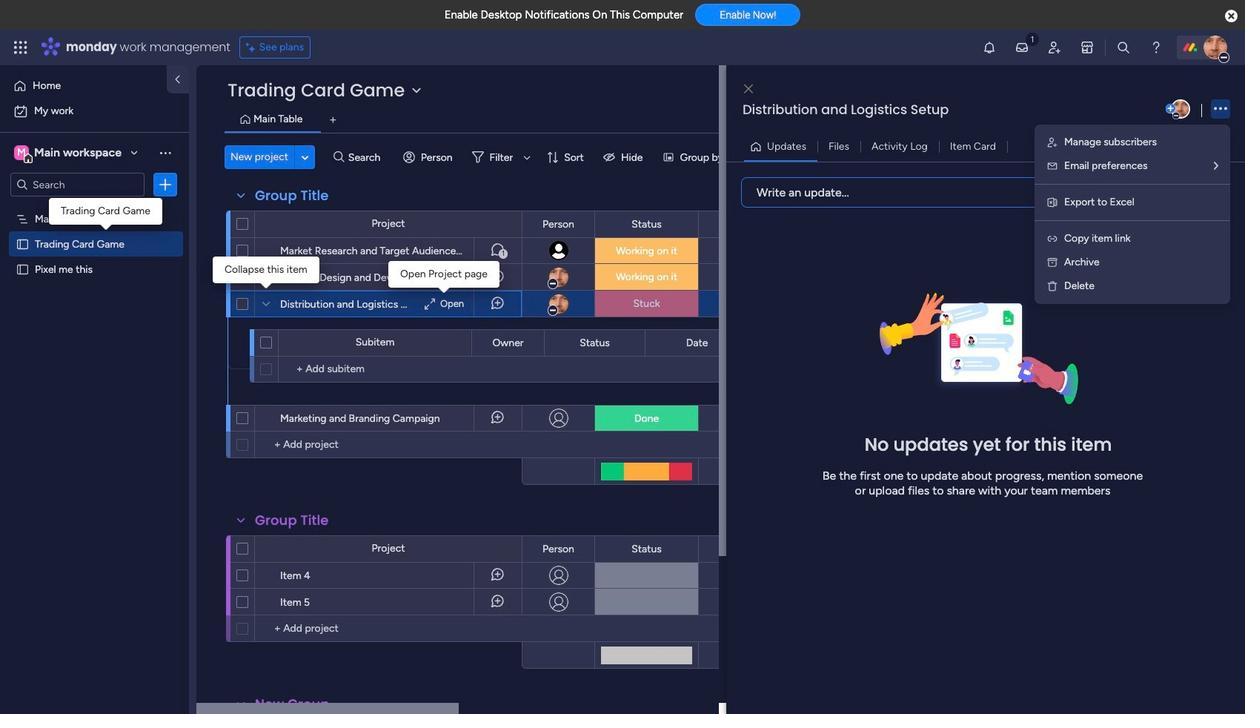 Task type: describe. For each thing, give the bounding box(es) containing it.
select product image
[[13, 40, 28, 55]]

envelope o image
[[1102, 212, 1117, 227]]

list arrow image
[[1215, 161, 1219, 171]]

james peterson image
[[1204, 36, 1228, 59]]

options image
[[158, 177, 173, 192]]

2 public board image from the top
[[16, 262, 30, 276]]

arrow down image
[[518, 148, 536, 166]]

workspace options image
[[158, 145, 173, 160]]

v2 search image
[[334, 149, 345, 166]]

update feed image
[[1015, 40, 1030, 55]]

1 public board image from the top
[[16, 237, 30, 251]]

copy item link image
[[1047, 233, 1059, 245]]

archive image
[[1047, 257, 1059, 268]]

monday marketplace image
[[1080, 40, 1095, 55]]

email preferences image
[[1047, 160, 1059, 172]]

see plans image
[[246, 39, 259, 56]]

Search field
[[345, 147, 389, 168]]

0 vertical spatial option
[[9, 74, 158, 98]]



Task type: vqa. For each thing, say whether or not it's contained in the screenshot.
Notifications image
yes



Task type: locate. For each thing, give the bounding box(es) containing it.
1 image
[[1026, 30, 1040, 47]]

1 vertical spatial public board image
[[16, 262, 30, 276]]

notifications image
[[983, 40, 997, 55]]

+ Add project text field
[[263, 436, 515, 454]]

export to excel image
[[1047, 197, 1059, 208]]

option
[[9, 74, 158, 98], [9, 99, 180, 123], [0, 205, 189, 208]]

manage subscribers image
[[1047, 136, 1059, 148]]

+ Add subitem text field
[[286, 360, 441, 378]]

invite members image
[[1048, 40, 1063, 55]]

Search in workspace field
[[31, 176, 124, 193]]

delete image
[[1047, 280, 1059, 292]]

add view image
[[330, 115, 336, 126]]

tab list
[[225, 108, 1216, 133]]

0 vertical spatial public board image
[[16, 237, 30, 251]]

help image
[[1149, 40, 1164, 55]]

workspace image
[[14, 145, 29, 161]]

options image
[[1215, 99, 1228, 119], [206, 232, 218, 269], [206, 258, 218, 296], [206, 285, 218, 322], [206, 399, 218, 436], [206, 557, 218, 594], [206, 583, 218, 620]]

1 vertical spatial option
[[9, 99, 180, 123]]

tab
[[321, 108, 345, 132]]

2 vertical spatial option
[[0, 205, 189, 208]]

dapulse addbtn image
[[1166, 104, 1176, 113]]

dapulse close image
[[1226, 9, 1238, 24]]

+ Add project text field
[[263, 620, 515, 638]]

menu
[[1035, 125, 1231, 304]]

None field
[[739, 100, 1163, 119], [251, 186, 333, 205], [539, 216, 578, 232], [628, 216, 666, 232], [489, 335, 528, 351], [576, 335, 614, 351], [683, 335, 712, 351], [251, 511, 333, 530], [539, 541, 578, 557], [628, 541, 666, 557], [251, 695, 333, 714], [739, 100, 1163, 119], [251, 186, 333, 205], [539, 216, 578, 232], [628, 216, 666, 232], [489, 335, 528, 351], [576, 335, 614, 351], [683, 335, 712, 351], [251, 511, 333, 530], [539, 541, 578, 557], [628, 541, 666, 557], [251, 695, 333, 714]]

search everything image
[[1117, 40, 1132, 55]]

angle down image
[[302, 152, 309, 163]]

public board image
[[16, 237, 30, 251], [16, 262, 30, 276]]

workspace selection element
[[14, 144, 124, 163]]

close image
[[744, 83, 753, 95]]

list box
[[0, 203, 189, 482]]



